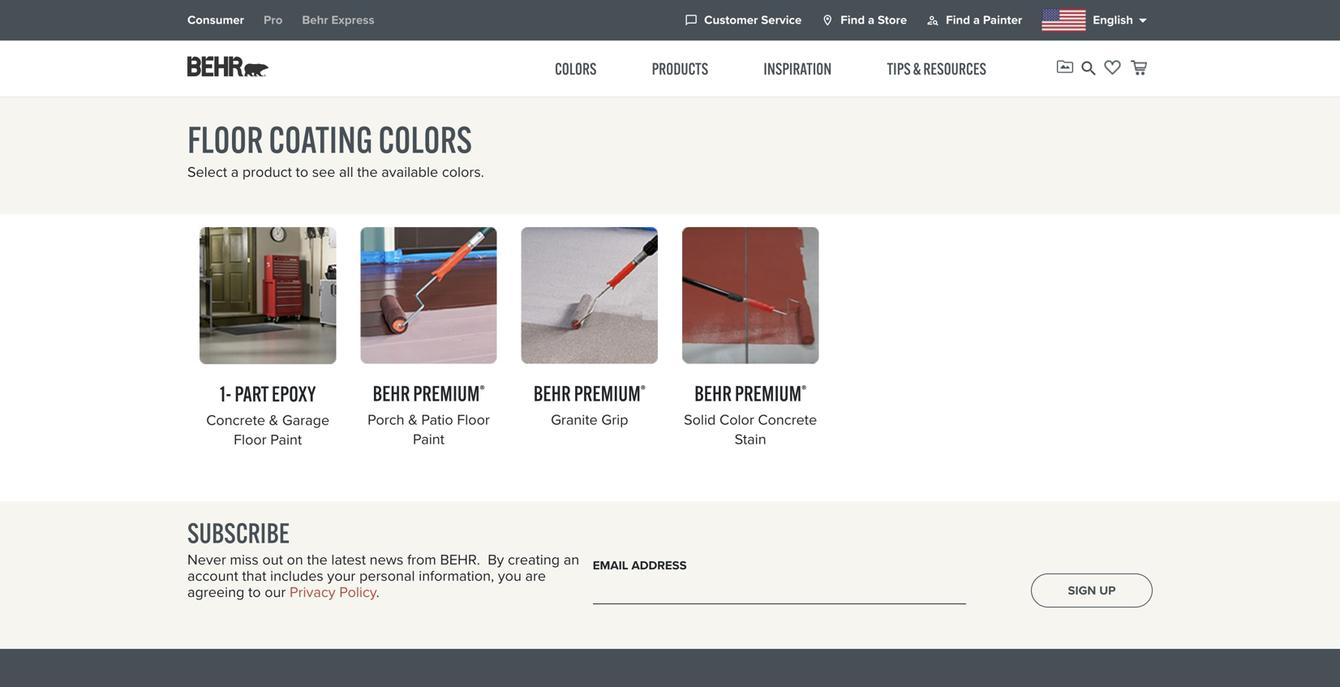 Task type: describe. For each thing, give the bounding box(es) containing it.
& inside 1- part epoxy concrete & garage floor paint
[[269, 410, 279, 431]]

tips & resources link
[[887, 58, 987, 79]]

solid
[[684, 409, 716, 430]]

english
[[1093, 11, 1134, 29]]

paint inside 1- part epoxy concrete & garage floor paint
[[270, 429, 302, 451]]

sign
[[1068, 582, 1097, 600]]

all
[[339, 161, 353, 183]]

color
[[720, 409, 754, 430]]

behr for solid
[[695, 380, 732, 406]]

premium for color
[[735, 380, 802, 406]]

floor coating colors select a product to see all the available colors.
[[187, 117, 484, 183]]

account
[[187, 565, 238, 587]]

porch
[[368, 409, 405, 430]]

email address
[[593, 557, 687, 575]]

behr premium ® for grip
[[534, 380, 646, 406]]

to inside floor coating colors select a product to see all the available colors.
[[296, 161, 308, 183]]

privacy policy link
[[290, 582, 376, 603]]

behr logo image
[[187, 56, 269, 77]]

inspiration link
[[764, 58, 832, 79]]

a for store
[[868, 11, 875, 29]]

chat_bubble_outline customer service
[[685, 11, 802, 29]]

® for granite grip
[[641, 382, 646, 398]]

consumer
[[187, 11, 244, 29]]

a for painter
[[974, 11, 980, 29]]

us flag image
[[1042, 9, 1087, 32]]

by
[[488, 549, 504, 571]]

paint inside porch & patio floor paint
[[413, 428, 445, 450]]

the inside never miss out on the latest news from behr.  by creating an account that includes your personal information, you are agreeing to our
[[307, 549, 328, 571]]

information,
[[419, 565, 494, 587]]

an
[[564, 549, 579, 571]]

privacy policy .
[[290, 582, 380, 603]]

colors
[[555, 58, 597, 79]]

creating
[[508, 549, 560, 571]]

person_search find a painter
[[927, 11, 1023, 29]]

product
[[242, 161, 292, 183]]

stain
[[735, 428, 767, 450]]

out
[[262, 549, 283, 571]]

products
[[652, 58, 708, 79]]

behr express link
[[302, 11, 375, 29]]

room
[[821, 14, 834, 27]]

patio
[[421, 409, 453, 430]]

® for porch & patio floor paint
[[480, 382, 485, 398]]

behr premium ® for &
[[373, 380, 485, 406]]

tips & resources
[[887, 58, 987, 79]]

part
[[235, 381, 269, 407]]

floor
[[187, 117, 263, 162]]

epoxy
[[272, 381, 316, 407]]

personal
[[359, 565, 415, 587]]

person_search
[[927, 14, 940, 27]]

service
[[761, 11, 802, 29]]

sign up button
[[1031, 574, 1153, 608]]

see
[[312, 161, 335, 183]]

to inside never miss out on the latest news from behr.  by creating an account that includes your personal information, you are agreeing to our
[[248, 582, 261, 603]]

floor inside 1- part epoxy concrete & garage floor paint
[[234, 429, 267, 451]]

a inside floor coating colors select a product to see all the available colors.
[[231, 161, 239, 183]]

colors link
[[555, 58, 597, 79]]

colors
[[378, 117, 472, 162]]

pro
[[264, 11, 283, 29]]



Task type: vqa. For each thing, say whether or not it's contained in the screenshot.
the porch & patio floor paint
yes



Task type: locate. For each thing, give the bounding box(es) containing it.
1 premium from the left
[[413, 380, 480, 406]]

address
[[632, 557, 687, 575]]

resources
[[924, 58, 987, 79]]

.
[[376, 582, 380, 603]]

to
[[296, 161, 308, 183], [248, 582, 261, 603]]

premium up 'solid color concrete stain' on the right bottom of the page
[[735, 380, 802, 406]]

room find a store
[[821, 11, 907, 29]]

tips
[[887, 58, 911, 79]]

latest
[[331, 549, 366, 571]]

2 ® from the left
[[641, 382, 646, 398]]

1 horizontal spatial behr
[[534, 380, 571, 406]]

paint right porch
[[413, 428, 445, 450]]

behr for granite
[[534, 380, 571, 406]]

chat_bubble_outline
[[685, 14, 698, 27]]

behr
[[373, 380, 410, 406], [534, 380, 571, 406], [695, 380, 732, 406]]

behr up solid
[[695, 380, 732, 406]]

1 vertical spatial to
[[248, 582, 261, 603]]

find right room
[[841, 11, 865, 29]]

never miss out on the latest news from behr.  by creating an account that includes your personal information, you are agreeing to our
[[187, 549, 579, 603]]

granite
[[551, 409, 598, 430]]

floor right the patio at the bottom of page
[[457, 409, 490, 430]]

3 premium from the left
[[735, 380, 802, 406]]

0 horizontal spatial floor
[[234, 429, 267, 451]]

0 horizontal spatial behr premium ®
[[373, 380, 485, 406]]

premium up the patio at the bottom of page
[[413, 380, 480, 406]]

behr up porch
[[373, 380, 410, 406]]

privacy
[[290, 582, 336, 603]]

floor inside porch & patio floor paint
[[457, 409, 490, 430]]

from
[[407, 549, 436, 571]]

concrete right color
[[758, 409, 817, 430]]

2 horizontal spatial &
[[913, 58, 921, 79]]

behr premium ® up the patio at the bottom of page
[[373, 380, 485, 406]]

find
[[841, 11, 865, 29], [946, 11, 971, 29]]

1 horizontal spatial the
[[357, 161, 378, 183]]

concrete inside 'solid color concrete stain'
[[758, 409, 817, 430]]

1 horizontal spatial to
[[296, 161, 308, 183]]

behr premium ®
[[373, 380, 485, 406], [534, 380, 646, 406], [695, 380, 807, 406]]

painter
[[983, 11, 1023, 29]]

1 horizontal spatial premium
[[574, 380, 641, 406]]

1-
[[220, 381, 232, 407]]

0 horizontal spatial a
[[231, 161, 239, 183]]

®
[[480, 382, 485, 398], [641, 382, 646, 398], [802, 382, 807, 398]]

arrow_drop_down
[[1134, 11, 1153, 30]]

a left store
[[868, 11, 875, 29]]

express
[[331, 11, 375, 29]]

1 horizontal spatial ®
[[641, 382, 646, 398]]

up
[[1100, 582, 1116, 600]]

select
[[187, 161, 227, 183]]

1 horizontal spatial a
[[868, 11, 875, 29]]

concrete
[[758, 409, 817, 430], [206, 410, 265, 431]]

2 horizontal spatial ®
[[802, 382, 807, 398]]

0 horizontal spatial to
[[248, 582, 261, 603]]

2 horizontal spatial a
[[974, 11, 980, 29]]

2 find from the left
[[946, 11, 971, 29]]

search
[[1080, 59, 1099, 78]]

the right on
[[307, 549, 328, 571]]

1 behr premium ® from the left
[[373, 380, 485, 406]]

that
[[242, 565, 266, 587]]

0 horizontal spatial &
[[269, 410, 279, 431]]

behr premium ® up granite grip
[[534, 380, 646, 406]]

a right select
[[231, 161, 239, 183]]

0 horizontal spatial find
[[841, 11, 865, 29]]

1- part epoxy concrete & garage floor paint
[[206, 381, 330, 451]]

a
[[868, 11, 875, 29], [974, 11, 980, 29], [231, 161, 239, 183]]

1 horizontal spatial floor
[[457, 409, 490, 430]]

1 horizontal spatial paint
[[413, 428, 445, 450]]

0 vertical spatial the
[[357, 161, 378, 183]]

our
[[265, 582, 286, 603]]

the inside floor coating colors select a product to see all the available colors.
[[357, 161, 378, 183]]

paint
[[413, 428, 445, 450], [270, 429, 302, 451]]

granite grip
[[551, 409, 628, 430]]

behr up granite
[[534, 380, 571, 406]]

behr
[[302, 11, 328, 29]]

premium for &
[[413, 380, 480, 406]]

&
[[913, 58, 921, 79], [408, 409, 418, 430], [269, 410, 279, 431]]

& inside porch & patio floor paint
[[408, 409, 418, 430]]

premium for grip
[[574, 380, 641, 406]]

garage
[[282, 410, 330, 431]]

store
[[878, 11, 907, 29]]

1 behr from the left
[[373, 380, 410, 406]]

& left garage
[[269, 410, 279, 431]]

2 behr from the left
[[534, 380, 571, 406]]

news
[[370, 549, 404, 571]]

3 behr premium ® from the left
[[695, 380, 807, 406]]

never
[[187, 549, 226, 571]]

find for find a painter
[[946, 11, 971, 29]]

& for resources
[[913, 58, 921, 79]]

2 horizontal spatial premium
[[735, 380, 802, 406]]

a left painter
[[974, 11, 980, 29]]

concrete down the 1- on the left of the page
[[206, 410, 265, 431]]

policy
[[339, 582, 376, 603]]

coating
[[269, 117, 373, 162]]

the right all on the top of page
[[357, 161, 378, 183]]

0 horizontal spatial the
[[307, 549, 328, 571]]

1 horizontal spatial find
[[946, 11, 971, 29]]

2 premium from the left
[[574, 380, 641, 406]]

on
[[287, 549, 303, 571]]

concrete inside 1- part epoxy concrete & garage floor paint
[[206, 410, 265, 431]]

porch & patio floor paint
[[368, 409, 490, 450]]

3 ® from the left
[[802, 382, 807, 398]]

1 ® from the left
[[480, 382, 485, 398]]

0 horizontal spatial behr
[[373, 380, 410, 406]]

behr premium ® up color
[[695, 380, 807, 406]]

miss
[[230, 549, 259, 571]]

includes
[[270, 565, 324, 587]]

sign up
[[1068, 582, 1116, 600]]

2 horizontal spatial behr premium ®
[[695, 380, 807, 406]]

1 find from the left
[[841, 11, 865, 29]]

behr premium ® for color
[[695, 380, 807, 406]]

search link
[[1080, 56, 1099, 81]]

Email Address email field
[[593, 580, 966, 605]]

find right person_search
[[946, 11, 971, 29]]

2 horizontal spatial behr
[[695, 380, 732, 406]]

customer
[[704, 11, 758, 29]]

you
[[498, 565, 522, 587]]

the
[[357, 161, 378, 183], [307, 549, 328, 571]]

1 vertical spatial the
[[307, 549, 328, 571]]

® for solid color concrete stain
[[802, 382, 807, 398]]

1 horizontal spatial behr premium ®
[[534, 380, 646, 406]]

to left see
[[296, 161, 308, 183]]

consumer link
[[187, 11, 244, 29]]

floor down the part
[[234, 429, 267, 451]]

behr express
[[302, 11, 375, 29]]

behr for porch
[[373, 380, 410, 406]]

2 behr premium ® from the left
[[534, 380, 646, 406]]

1 horizontal spatial concrete
[[758, 409, 817, 430]]

3 behr from the left
[[695, 380, 732, 406]]

paint down epoxy
[[270, 429, 302, 451]]

& right tips
[[913, 58, 921, 79]]

english arrow_drop_down
[[1093, 11, 1153, 30]]

0 horizontal spatial premium
[[413, 380, 480, 406]]

pro link
[[264, 11, 283, 29]]

0 horizontal spatial paint
[[270, 429, 302, 451]]

& left the patio at the bottom of page
[[408, 409, 418, 430]]

grip
[[602, 409, 628, 430]]

& for patio
[[408, 409, 418, 430]]

solid color concrete stain
[[684, 409, 817, 450]]

are
[[525, 565, 546, 587]]

floor
[[457, 409, 490, 430], [234, 429, 267, 451]]

to left our
[[248, 582, 261, 603]]

email
[[593, 557, 629, 575]]

1 horizontal spatial &
[[408, 409, 418, 430]]

your
[[327, 565, 356, 587]]

colors.
[[442, 161, 484, 183]]

agreeing
[[187, 582, 245, 603]]

find for find a store
[[841, 11, 865, 29]]

inspiration
[[764, 58, 832, 79]]

products link
[[652, 58, 708, 79]]

available
[[382, 161, 438, 183]]

premium up "grip"
[[574, 380, 641, 406]]

0 vertical spatial to
[[296, 161, 308, 183]]

premium
[[413, 380, 480, 406], [574, 380, 641, 406], [735, 380, 802, 406]]

0 horizontal spatial ®
[[480, 382, 485, 398]]

subscribe
[[187, 516, 290, 550]]

0 horizontal spatial concrete
[[206, 410, 265, 431]]



